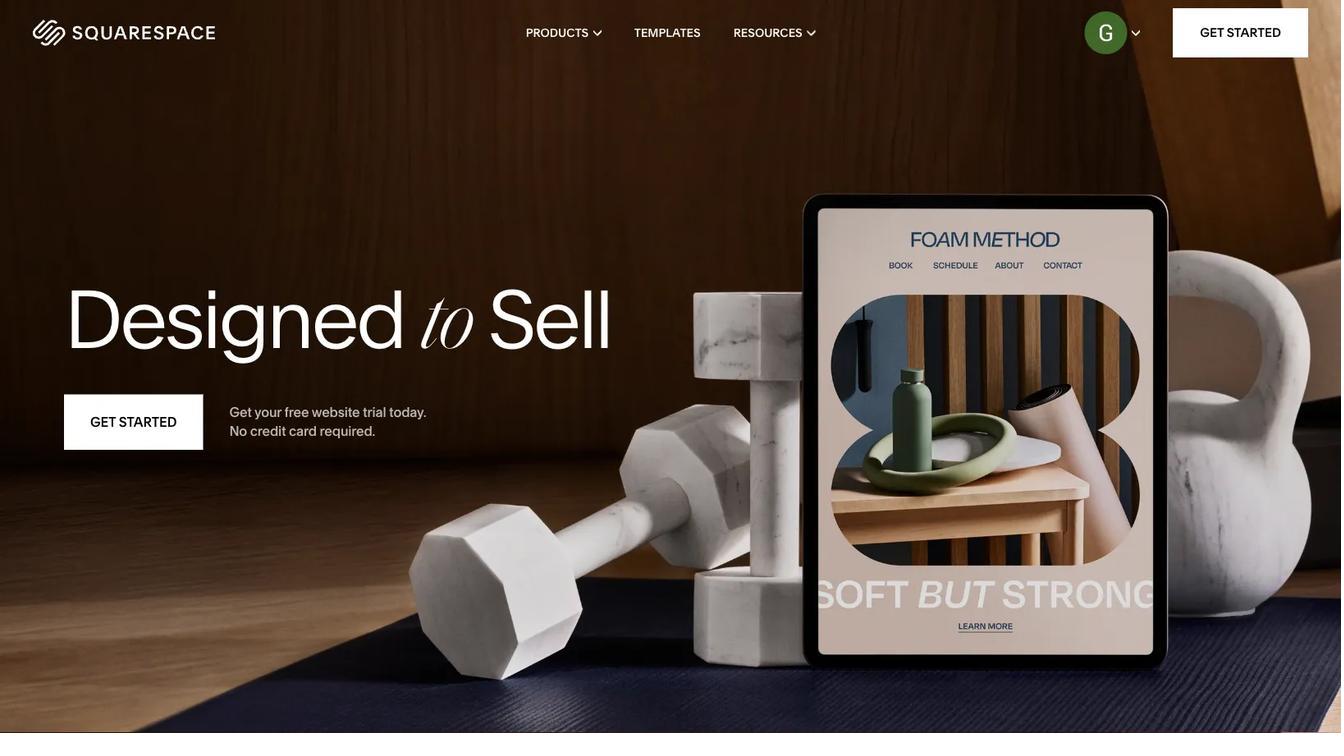 Task type: locate. For each thing, give the bounding box(es) containing it.
get
[[1200, 25, 1224, 40], [229, 404, 252, 420], [90, 414, 116, 430]]

get started link
[[1173, 8, 1309, 57], [64, 394, 203, 450]]

to
[[421, 287, 472, 368]]

1 vertical spatial started
[[119, 414, 177, 430]]

get your free website trial today. no credit card required.
[[229, 404, 426, 439]]

trial
[[363, 404, 386, 420]]

started
[[1227, 25, 1282, 40], [119, 414, 177, 430]]

1 horizontal spatial get
[[229, 404, 252, 420]]

resources
[[734, 26, 803, 40]]

no
[[229, 423, 247, 439]]

card
[[289, 423, 317, 439]]

started for get started link to the bottom
[[119, 414, 177, 430]]

0 horizontal spatial started
[[119, 414, 177, 430]]

1 horizontal spatial started
[[1227, 25, 1282, 40]]

squarespace logo image
[[33, 20, 215, 46]]

get started
[[1200, 25, 1282, 40], [90, 414, 177, 430]]

credit
[[250, 423, 286, 439]]

products button
[[526, 0, 602, 66]]

today.
[[389, 404, 426, 420]]

0 horizontal spatial get started link
[[64, 394, 203, 450]]

0 horizontal spatial get started
[[90, 414, 177, 430]]

0 vertical spatial started
[[1227, 25, 1282, 40]]

1 vertical spatial get started
[[90, 414, 177, 430]]

started for get started link to the right
[[1227, 25, 1282, 40]]

1 horizontal spatial get started link
[[1173, 8, 1309, 57]]

products
[[526, 26, 589, 40]]

1 horizontal spatial get started
[[1200, 25, 1282, 40]]

0 vertical spatial get started
[[1200, 25, 1282, 40]]

0 vertical spatial get started link
[[1173, 8, 1309, 57]]



Task type: describe. For each thing, give the bounding box(es) containing it.
required.
[[320, 423, 375, 439]]

resources button
[[734, 0, 815, 66]]

free
[[284, 404, 309, 420]]

designed to sell
[[64, 270, 611, 368]]

2 horizontal spatial get
[[1200, 25, 1224, 40]]

get inside get your free website trial today. no credit card required.
[[229, 404, 252, 420]]

squarespace logo link
[[33, 20, 288, 46]]

get started for get started link to the right
[[1200, 25, 1282, 40]]

your
[[254, 404, 282, 420]]

templates link
[[634, 0, 701, 66]]

0 horizontal spatial get
[[90, 414, 116, 430]]

templates
[[634, 26, 701, 40]]

website
[[312, 404, 360, 420]]

get started for get started link to the bottom
[[90, 414, 177, 430]]

designed
[[64, 270, 405, 368]]

sell
[[488, 270, 611, 368]]

1 vertical spatial get started link
[[64, 394, 203, 450]]



Task type: vqa. For each thing, say whether or not it's contained in the screenshot.
"your"
yes



